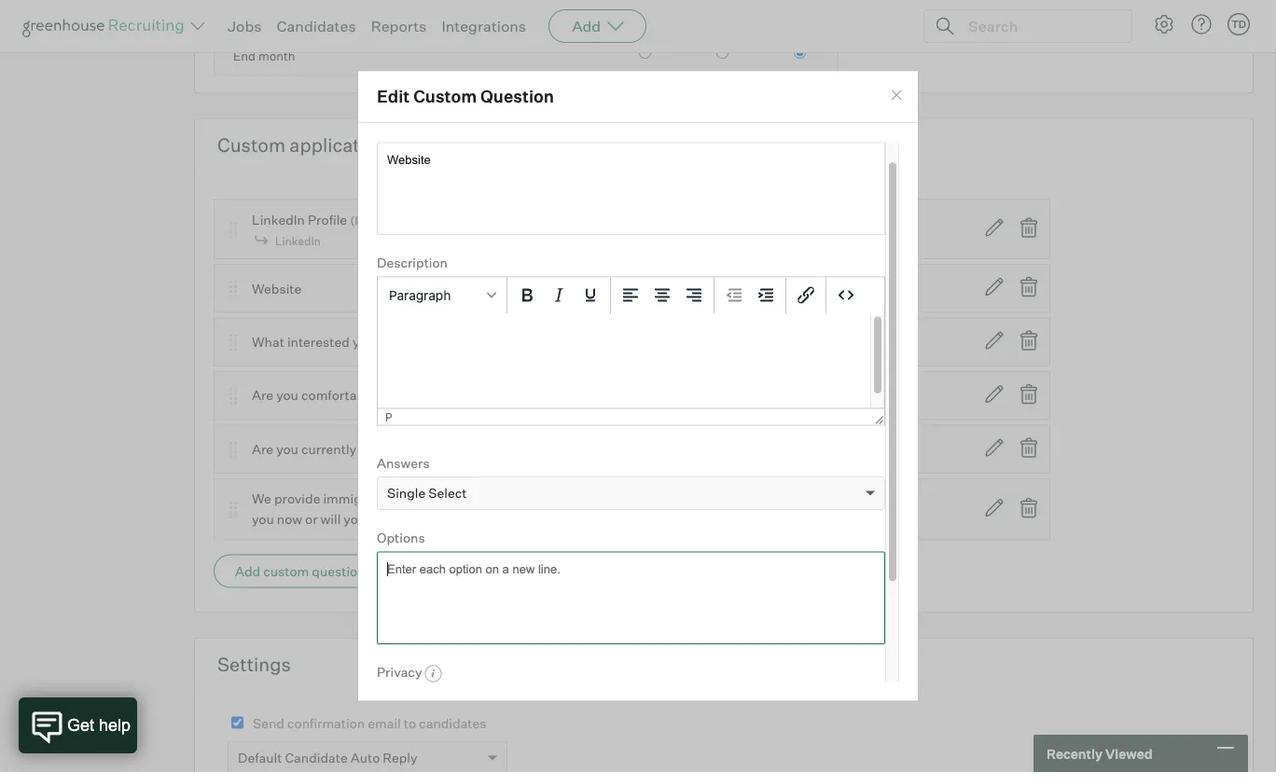Task type: locate. For each thing, give the bounding box(es) containing it.
answers
[[377, 454, 430, 471]]

you left currently
[[276, 441, 298, 457]]

1 vertical spatial us?
[[607, 511, 633, 528]]

their
[[726, 491, 754, 507]]

candidates
[[277, 17, 356, 35]]

linkedin
[[252, 211, 305, 228], [275, 234, 321, 248]]

edit custom question
[[377, 86, 554, 107]]

you
[[353, 334, 375, 350], [276, 387, 298, 404], [276, 441, 298, 457], [252, 511, 274, 528], [344, 511, 366, 528]]

privacy
[[377, 664, 422, 680]]

in left the an
[[430, 387, 441, 404]]

circumstances.
[[802, 491, 896, 507]]

add custom question button
[[214, 555, 387, 588]]

in left san
[[498, 387, 510, 404]]

add custom question
[[235, 563, 365, 579]]

sponsorship up require
[[426, 491, 502, 507]]

sponsorship
[[426, 491, 502, 507], [444, 511, 520, 528]]

1 horizontal spatial the
[[585, 511, 605, 528]]

default candidate auto reply option
[[238, 750, 418, 766]]

are down what on the top left of page
[[252, 387, 273, 404]]

another
[[493, 563, 540, 579]]

1 horizontal spatial custom
[[413, 86, 477, 107]]

the
[[539, 441, 559, 457], [585, 511, 605, 528]]

reports
[[371, 17, 427, 35]]

are for are you currently authorized to work lawfully in the us?
[[252, 441, 273, 457]]

comfortable
[[301, 387, 375, 404]]

you down immigration
[[344, 511, 366, 528]]

sponsorship down select
[[444, 511, 520, 528]]

1 vertical spatial work
[[538, 511, 568, 528]]

None checkbox
[[231, 717, 243, 729]]

td button
[[1228, 13, 1250, 35]]

select
[[428, 485, 467, 501]]

None radio
[[639, 0, 651, 4], [639, 47, 651, 59], [716, 47, 729, 59], [794, 47, 806, 59], [639, 0, 651, 4], [639, 47, 651, 59], [716, 47, 729, 59], [794, 47, 806, 59]]

1 vertical spatial custom
[[217, 133, 285, 156]]

you down we
[[252, 511, 274, 528]]

td
[[1231, 18, 1246, 30]]

currently
[[301, 441, 356, 457]]

add
[[572, 17, 601, 35], [235, 563, 260, 579]]

based
[[668, 491, 705, 507]]

are for are you comfortable working in an office in san francisco 5 days a week?
[[252, 387, 273, 404]]

0 vertical spatial custom
[[413, 86, 477, 107]]

custom
[[413, 86, 477, 107], [217, 133, 285, 156]]

linkedin for linkedin profile (required)
[[252, 211, 305, 228]]

us?
[[562, 441, 587, 457], [607, 511, 633, 528]]

single
[[387, 485, 426, 501]]

and
[[400, 491, 423, 507]]

we
[[252, 491, 271, 507]]

1 horizontal spatial add
[[572, 17, 601, 35]]

td button
[[1224, 9, 1254, 39]]

options
[[377, 529, 425, 546]]

or
[[305, 511, 318, 528]]

1 are from the top
[[252, 387, 273, 404]]

add button
[[549, 9, 647, 43]]

edit custom question dialog
[[357, 70, 919, 755]]

work
[[443, 441, 473, 457], [538, 511, 568, 528]]

week?
[[654, 387, 693, 404]]

employees
[[599, 491, 665, 507]]

work left lawfully
[[443, 441, 473, 457]]

do
[[899, 491, 916, 507]]

single select option
[[387, 485, 467, 501]]

0 vertical spatial the
[[539, 441, 559, 457]]

0 vertical spatial linkedin
[[252, 211, 305, 228]]

about
[[377, 334, 413, 350]]

0 horizontal spatial work
[[443, 441, 473, 457]]

0 horizontal spatial us?
[[562, 441, 587, 457]]

custom up questions
[[413, 86, 477, 107]]

a
[[644, 387, 651, 404]]

paragraph button
[[382, 279, 503, 311]]

1 vertical spatial add
[[235, 563, 260, 579]]

reports link
[[371, 17, 427, 35]]

2 are from the top
[[252, 441, 273, 457]]

in down new
[[571, 511, 582, 528]]

1 vertical spatial the
[[585, 511, 605, 528]]

0 vertical spatial work
[[443, 441, 473, 457]]

us? down employees
[[607, 511, 633, 528]]

linkedin profile (required)
[[252, 211, 409, 228]]

1 horizontal spatial us?
[[607, 511, 633, 528]]

3 toolbar from the left
[[715, 277, 786, 313]]

san
[[512, 387, 536, 404]]

the right lawfully
[[539, 441, 559, 457]]

add inside popup button
[[572, 17, 601, 35]]

Search text field
[[964, 13, 1115, 40]]

jobs link
[[228, 17, 262, 35]]

0 vertical spatial add
[[572, 17, 601, 35]]

candidate
[[285, 750, 348, 766]]

interested
[[287, 334, 350, 350]]

are
[[252, 387, 273, 404], [252, 441, 273, 457]]

us? up new
[[562, 441, 587, 457]]

toolbar
[[507, 277, 611, 313], [611, 277, 715, 313], [715, 277, 786, 313]]

what
[[252, 334, 284, 350]]

default
[[238, 750, 282, 766]]

us? inside we provide immigration and sponsorship support to new employees based on their unique circumstances. do you now or will you ever require sponsorship to work in the us?
[[607, 511, 633, 528]]

0 horizontal spatial add
[[235, 563, 260, 579]]

0 vertical spatial are
[[252, 387, 273, 404]]

now
[[277, 511, 302, 528]]

2 toolbar from the left
[[611, 277, 715, 313]]

work down support
[[538, 511, 568, 528]]

1 vertical spatial linkedin
[[275, 234, 321, 248]]

integrations
[[442, 17, 526, 35]]

days
[[612, 387, 641, 404]]

are up we
[[252, 441, 273, 457]]

linkedin down profile
[[275, 234, 321, 248]]

p
[[385, 410, 392, 423]]

lawfully
[[476, 441, 522, 457]]

add inside button
[[235, 563, 260, 579]]

0 vertical spatial sponsorship
[[426, 491, 502, 507]]

the down new
[[585, 511, 605, 528]]

confirmation
[[287, 715, 365, 732]]

custom inside dialog
[[413, 86, 477, 107]]

in
[[430, 387, 441, 404], [498, 387, 510, 404], [525, 441, 536, 457], [571, 511, 582, 528]]

0 horizontal spatial the
[[539, 441, 559, 457]]

adept?
[[416, 334, 461, 350]]

0 horizontal spatial custom
[[217, 133, 285, 156]]

require
[[398, 511, 441, 528]]

to
[[428, 441, 440, 457], [556, 491, 568, 507], [523, 511, 535, 528], [404, 715, 416, 732]]

1 horizontal spatial work
[[538, 511, 568, 528]]

linkedin left profile
[[252, 211, 305, 228]]

working
[[378, 387, 427, 404]]

1 vertical spatial are
[[252, 441, 273, 457]]

custom left the application
[[217, 133, 285, 156]]

website
[[252, 280, 302, 297]]

to right the email
[[404, 715, 416, 732]]

new
[[571, 491, 596, 507]]

settings
[[217, 653, 291, 676]]

provide
[[274, 491, 320, 507]]



Task type: vqa. For each thing, say whether or not it's contained in the screenshot.
a
yes



Task type: describe. For each thing, give the bounding box(es) containing it.
what interested you about adept?
[[252, 334, 461, 350]]

default candidate auto reply
[[238, 750, 418, 766]]

add for add
[[572, 17, 601, 35]]

an
[[444, 387, 459, 404]]

you left about
[[353, 334, 375, 350]]

send
[[253, 715, 284, 732]]

recently
[[1047, 746, 1103, 762]]

custom
[[263, 563, 309, 579]]

close image
[[889, 88, 904, 103]]

immigration
[[323, 491, 398, 507]]

job
[[543, 563, 562, 579]]

will
[[321, 511, 341, 528]]

auto
[[350, 750, 380, 766]]

linkedin for linkedin
[[275, 234, 321, 248]]

work inside we provide immigration and sponsorship support to new employees based on their unique circumstances. do you now or will you ever require sponsorship to work in the us?
[[538, 511, 568, 528]]

candidates
[[419, 715, 487, 732]]

office
[[462, 387, 496, 404]]

email
[[368, 715, 401, 732]]

5
[[601, 387, 609, 404]]

end month
[[233, 48, 295, 63]]

on
[[708, 491, 723, 507]]

greenhouse recruiting image
[[22, 15, 190, 37]]

1 toolbar from the left
[[507, 277, 611, 313]]

ever
[[369, 511, 395, 528]]

in right lawfully
[[525, 441, 536, 457]]

edit
[[377, 86, 410, 107]]

reply
[[383, 750, 418, 766]]

in inside we provide immigration and sponsorship support to new employees based on their unique circumstances. do you now or will you ever require sponsorship to work in the us?
[[571, 511, 582, 528]]

copy from another job button
[[405, 555, 583, 588]]

unique
[[757, 491, 799, 507]]

custom application questions
[[217, 133, 477, 156]]

month
[[258, 48, 295, 63]]

copy from another job
[[427, 563, 562, 579]]

0 vertical spatial us?
[[562, 441, 587, 457]]

Website text field
[[377, 142, 885, 235]]

add for add custom question
[[235, 563, 260, 579]]

authorized
[[359, 441, 425, 457]]

candidates link
[[277, 17, 356, 35]]

you left comfortable
[[276, 387, 298, 404]]

recently viewed
[[1047, 746, 1153, 762]]

viewed
[[1105, 746, 1153, 762]]

p button
[[385, 410, 392, 423]]

application
[[290, 133, 387, 156]]

single select
[[387, 485, 467, 501]]

we provide immigration and sponsorship support to new employees based on their unique circumstances. do you now or will you ever require sponsorship to work in the us?
[[252, 491, 916, 528]]

1 vertical spatial sponsorship
[[444, 511, 520, 528]]

jobs
[[228, 17, 262, 35]]

send confirmation email to candidates
[[253, 715, 487, 732]]

configure image
[[1153, 13, 1175, 35]]

profile
[[308, 211, 347, 228]]

question
[[480, 86, 554, 107]]

paragraph group
[[378, 277, 884, 313]]

questions
[[391, 133, 477, 156]]

to right authorized
[[428, 441, 440, 457]]

the inside we provide immigration and sponsorship support to new employees based on their unique circumstances. do you now or will you ever require sponsorship to work in the us?
[[585, 511, 605, 528]]

are you comfortable working in an office in san francisco 5 days a week?
[[252, 387, 693, 404]]

description
[[377, 254, 448, 271]]

end
[[233, 48, 256, 63]]

from
[[461, 563, 490, 579]]

are you currently authorized to work lawfully in the us?
[[252, 441, 587, 457]]

support
[[505, 491, 553, 507]]

(required)
[[350, 213, 409, 227]]

Enter each option on a new line. text field
[[377, 551, 885, 644]]

francisco
[[539, 387, 598, 404]]

paragraph
[[389, 287, 451, 302]]

to down support
[[523, 511, 535, 528]]

copy
[[427, 563, 458, 579]]

integrations link
[[442, 17, 526, 35]]

resize image
[[875, 415, 884, 424]]

to left new
[[556, 491, 568, 507]]

question
[[312, 563, 365, 579]]



